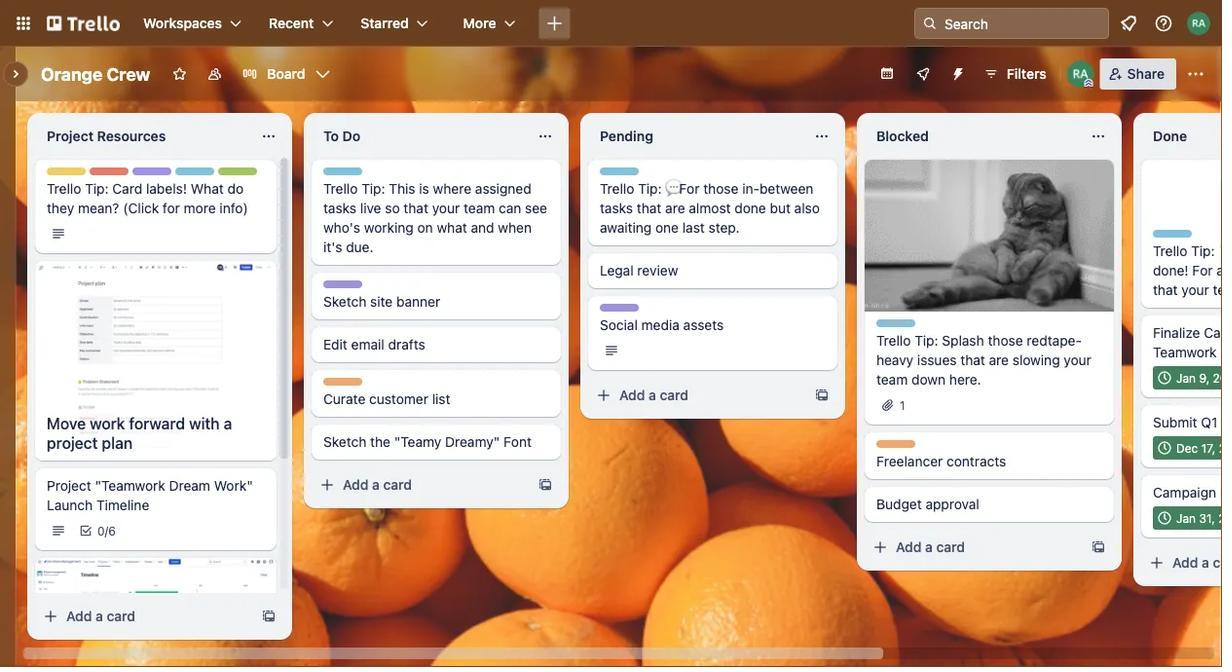Task type: locate. For each thing, give the bounding box(es) containing it.
add for project resources
[[66, 608, 92, 624]]

finalize
[[1153, 325, 1200, 341]]

1 horizontal spatial create from template… image
[[538, 477, 553, 493]]

1 vertical spatial project
[[47, 478, 91, 494]]

team inside design team sketch site banner
[[366, 281, 396, 295]]

jan for campaign
[[1177, 511, 1196, 525]]

halp
[[218, 168, 244, 182]]

share button
[[1100, 58, 1177, 90]]

1 project from the top
[[47, 128, 94, 144]]

0 vertical spatial sketch
[[323, 294, 367, 310]]

power ups image
[[915, 66, 931, 82]]

sketch
[[323, 294, 367, 310], [323, 434, 367, 450]]

0 horizontal spatial color: orange, title: "one more step" element
[[323, 378, 362, 386]]

ruby anderson (rubyanderson7) image right open information menu icon
[[1187, 12, 1211, 35]]

work
[[90, 414, 125, 433]]

(click
[[123, 200, 159, 216]]

design inside design team sketch site banner
[[323, 281, 362, 295]]

a down the
[[372, 477, 380, 493]]

2 vertical spatial create from template… image
[[261, 609, 277, 624]]

team inside "design team social media assets"
[[642, 305, 672, 318]]

jan
[[1177, 371, 1196, 385], [1177, 511, 1196, 525]]

project inside project "teamwork dream work" launch timeline
[[47, 478, 91, 494]]

0 vertical spatial team
[[175, 168, 205, 182]]

social
[[600, 317, 638, 333]]

those for slowing
[[988, 333, 1023, 349]]

with
[[189, 414, 220, 433]]

awaiting
[[600, 220, 652, 236]]

color: orange, title: "one more step" element up curate
[[323, 378, 362, 386]]

1 horizontal spatial team
[[877, 372, 908, 388]]

tip for here.
[[911, 320, 929, 334]]

31,
[[1199, 511, 1215, 525]]

starred
[[361, 15, 409, 31]]

tasks up "awaiting"
[[600, 200, 633, 216]]

curate customer list
[[323, 391, 450, 407]]

color: sky, title: "trello tip" element left ✨
[[1153, 230, 1205, 244]]

1 vertical spatial team
[[877, 372, 908, 388]]

team right social
[[642, 305, 672, 318]]

17,
[[1202, 441, 1216, 455]]

workspaces
[[143, 15, 222, 31]]

0 vertical spatial your
[[432, 200, 460, 216]]

that inside "trello tip trello tip: splash those redtape- heavy issues that are slowing your team down here."
[[961, 352, 985, 368]]

0 vertical spatial those
[[703, 181, 739, 197]]

project inside 'text box'
[[47, 128, 94, 144]]

are for almost
[[665, 200, 685, 216]]

star or unstar board image
[[172, 66, 187, 82]]

freelancer contracts
[[877, 453, 1006, 469]]

project up color: yellow, title: "copy request" "element"
[[47, 128, 94, 144]]

trello tip trello tip: 💬for those in-between tasks that are almost done but also awaiting one last step.
[[600, 168, 820, 236]]

work"
[[214, 478, 253, 494]]

card down the "media"
[[660, 387, 689, 403]]

1 vertical spatial team
[[366, 281, 396, 295]]

on
[[417, 220, 433, 236]]

To Do text field
[[312, 121, 526, 152]]

tip: up issues
[[915, 333, 938, 349]]

design for sketch
[[323, 281, 362, 295]]

0 vertical spatial ruby anderson (rubyanderson7) image
[[1187, 12, 1211, 35]]

color: purple, title: "design team" element
[[132, 168, 205, 182], [323, 281, 396, 295], [600, 304, 672, 318]]

in-
[[742, 181, 760, 197]]

team down the heavy
[[877, 372, 908, 388]]

card down approval
[[937, 539, 965, 555]]

that
[[404, 200, 429, 216], [637, 200, 662, 216], [961, 352, 985, 368]]

add a card down the "media"
[[619, 387, 689, 403]]

tip inside trello tip trello tip: this is where assigned tasks live so that your team can see who's working on what and when it's due.
[[358, 168, 376, 182]]

your inside trello tip trello tip: this is where assigned tasks live so that your team can see who's working on what and when it's due.
[[432, 200, 460, 216]]

tip: up mean?
[[85, 181, 109, 197]]

are down 💬for
[[665, 200, 685, 216]]

timeline
[[96, 497, 149, 513]]

who's
[[323, 220, 360, 236]]

tip: left ✨
[[1191, 243, 1215, 259]]

a
[[649, 387, 656, 403], [224, 414, 232, 433], [372, 477, 380, 493], [925, 539, 933, 555], [96, 608, 103, 624]]

0 horizontal spatial tasks
[[323, 200, 357, 216]]

finalize cam
[[1153, 325, 1222, 360]]

your down redtape-
[[1064, 352, 1092, 368]]

1 horizontal spatial are
[[989, 352, 1009, 368]]

are left slowing
[[989, 352, 1009, 368]]

add a card for to do
[[343, 477, 412, 493]]

2 horizontal spatial that
[[961, 352, 985, 368]]

1 vertical spatial color: orange, title: "one more step" element
[[877, 440, 916, 448]]

0 notifications image
[[1117, 12, 1141, 35]]

color: purple, title: "design team" element down legal review at the top of the page
[[600, 304, 672, 318]]

tip inside 'trello tip trello tip: 💬for those in-between tasks that are almost done but also awaiting one last step.'
[[635, 168, 652, 182]]

submit q1 r
[[1153, 414, 1222, 430]]

slowing
[[1013, 352, 1060, 368]]

jan 9, 20
[[1177, 371, 1222, 385]]

1 vertical spatial sketch
[[323, 434, 367, 450]]

add
[[619, 387, 645, 403], [343, 477, 369, 493], [896, 539, 922, 555], [66, 608, 92, 624]]

sketch left site
[[323, 294, 367, 310]]

add a card button down the "6"
[[35, 601, 253, 632]]

team up and
[[464, 200, 495, 216]]

team left banner
[[366, 281, 396, 295]]

2 sketch from the top
[[323, 434, 367, 450]]

1 horizontal spatial that
[[637, 200, 662, 216]]

site
[[370, 294, 393, 310]]

that inside 'trello tip trello tip: 💬for those in-between tasks that are almost done but also awaiting one last step.'
[[637, 200, 662, 216]]

card
[[112, 181, 142, 197]]

sketch left the
[[323, 434, 367, 450]]

color: sky, title: "trello tip" element up more
[[175, 168, 228, 182]]

budget approval link
[[877, 495, 1103, 514]]

Board name text field
[[31, 58, 160, 90]]

color: sky, title: "trello tip" element down pending
[[600, 168, 652, 182]]

add a card for pending
[[619, 387, 689, 403]]

tasks inside trello tip trello tip: this is where assigned tasks live so that your team can see who's working on what and when it's due.
[[323, 200, 357, 216]]

1 horizontal spatial tasks
[[600, 200, 633, 216]]

drafts
[[388, 337, 425, 353]]

0 vertical spatial color: purple, title: "design team" element
[[132, 168, 205, 182]]

ruby anderson (rubyanderson7) image right filters
[[1067, 60, 1094, 88]]

tip
[[210, 168, 228, 182], [358, 168, 376, 182], [635, 168, 652, 182], [1188, 231, 1205, 244], [911, 320, 929, 334]]

1 vertical spatial those
[[988, 333, 1023, 349]]

6
[[108, 524, 116, 538]]

1 horizontal spatial your
[[1064, 352, 1092, 368]]

add a card button down budget approval link
[[865, 532, 1083, 563]]

1 vertical spatial jan
[[1177, 511, 1196, 525]]

2 vertical spatial color: purple, title: "design team" element
[[600, 304, 672, 318]]

1 sketch from the top
[[323, 294, 367, 310]]

0 horizontal spatial design
[[132, 168, 171, 182]]

card down the
[[383, 477, 412, 493]]

0 vertical spatial color: orange, title: "one more step" element
[[323, 378, 362, 386]]

tasks inside 'trello tip trello tip: 💬for those in-between tasks that are almost done but also awaiting one last step.'
[[600, 200, 633, 216]]

add a card button for blocked
[[865, 532, 1083, 563]]

show menu image
[[1186, 64, 1206, 84]]

Dec 17, 2 checkbox
[[1153, 436, 1222, 460]]

filters button
[[978, 58, 1053, 90]]

add a card
[[619, 387, 689, 403], [343, 477, 412, 493], [896, 539, 965, 555], [66, 608, 135, 624]]

2 tasks from the left
[[600, 200, 633, 216]]

mean?
[[78, 200, 119, 216]]

2 horizontal spatial color: purple, title: "design team" element
[[600, 304, 672, 318]]

that down is
[[404, 200, 429, 216]]

1 2 from the top
[[1219, 441, 1222, 455]]

a right with
[[224, 414, 232, 433]]

0 vertical spatial design
[[132, 168, 171, 182]]

jan inside option
[[1177, 371, 1196, 385]]

1 horizontal spatial team
[[366, 281, 396, 295]]

team for assigned
[[464, 200, 495, 216]]

a down budget approval
[[925, 539, 933, 555]]

it's
[[323, 239, 342, 255]]

1 vertical spatial design
[[323, 281, 362, 295]]

done
[[1153, 128, 1187, 144]]

tip for awaiting
[[635, 168, 652, 182]]

team inside "trello tip trello tip: splash those redtape- heavy issues that are slowing your team down here."
[[877, 372, 908, 388]]

20
[[1213, 371, 1222, 385]]

tip: inside 'trello tip trello tip: 💬for those in-between tasks that are almost done but also awaiting one last step.'
[[638, 181, 662, 197]]

add a card button down "teamy
[[312, 469, 530, 501]]

1 horizontal spatial design
[[323, 281, 362, 295]]

1 horizontal spatial those
[[988, 333, 1023, 349]]

2 horizontal spatial team
[[642, 305, 672, 318]]

0 horizontal spatial team
[[464, 200, 495, 216]]

1 vertical spatial your
[[1064, 352, 1092, 368]]

tip: for almost
[[638, 181, 662, 197]]

that for issues
[[961, 352, 985, 368]]

project
[[47, 434, 98, 452]]

open information menu image
[[1154, 14, 1174, 33]]

color: orange, title: "one more step" element up freelancer
[[877, 440, 916, 448]]

those up almost
[[703, 181, 739, 197]]

is
[[419, 181, 429, 197]]

ruby anderson (rubyanderson7) image
[[1187, 12, 1211, 35], [1067, 60, 1094, 88]]

0 vertical spatial are
[[665, 200, 685, 216]]

color: purple, title: "design team" element down due.
[[323, 281, 396, 295]]

color: sky, title: "trello tip" element for trello tip: splash those redtape- heavy issues that are slowing your team down here.
[[877, 319, 929, 334]]

2 project from the top
[[47, 478, 91, 494]]

tip: left 💬for
[[638, 181, 662, 197]]

jan inside checkbox
[[1177, 511, 1196, 525]]

campaign
[[1153, 485, 1217, 501]]

1 horizontal spatial color: orange, title: "one more step" element
[[877, 440, 916, 448]]

2 2 from the top
[[1219, 511, 1222, 525]]

add a card button down assets at right
[[588, 380, 806, 411]]

project up launch
[[47, 478, 91, 494]]

2 right 17,
[[1219, 441, 1222, 455]]

legal review
[[600, 262, 678, 279]]

color: sky, title: "trello tip" element for trello tip: this is where assigned tasks live so that your team can see who's working on what and when it's due.
[[323, 168, 376, 182]]

"teamy
[[394, 434, 441, 450]]

what
[[191, 181, 224, 197]]

2 vertical spatial team
[[642, 305, 672, 318]]

project "teamwork dream work" launch timeline
[[47, 478, 253, 513]]

1 vertical spatial create from template… image
[[1091, 540, 1106, 555]]

0 horizontal spatial color: purple, title: "design team" element
[[132, 168, 205, 182]]

splash
[[942, 333, 984, 349]]

card down the "6"
[[107, 608, 135, 624]]

0 horizontal spatial that
[[404, 200, 429, 216]]

color: orange, title: "one more step" element for curate
[[323, 378, 362, 386]]

1 vertical spatial 2
[[1219, 511, 1222, 525]]

pending
[[600, 128, 653, 144]]

add a card button for to do
[[312, 469, 530, 501]]

trello
[[175, 168, 207, 182], [323, 168, 355, 182], [600, 168, 631, 182], [47, 181, 81, 197], [323, 181, 358, 197], [600, 181, 634, 197], [1153, 231, 1185, 244], [1153, 243, 1188, 259], [877, 320, 908, 334], [877, 333, 911, 349]]

9,
[[1199, 371, 1210, 385]]

2 horizontal spatial create from template… image
[[1091, 540, 1106, 555]]

orange
[[41, 63, 103, 84]]

2 for submit q1 r
[[1219, 441, 1222, 455]]

color: sky, title: "trello tip" element
[[175, 168, 228, 182], [323, 168, 376, 182], [600, 168, 652, 182], [1153, 230, 1205, 244], [877, 319, 929, 334]]

a down the "media"
[[649, 387, 656, 403]]

color: sky, title: "trello tip" element down do
[[323, 168, 376, 182]]

card for pending
[[660, 387, 689, 403]]

done
[[735, 200, 766, 216]]

trello tip: splash those redtape- heavy issues that are slowing your team down here. link
[[877, 331, 1103, 390]]

those up slowing
[[988, 333, 1023, 349]]

jan for finalize
[[1177, 371, 1196, 385]]

team
[[464, 200, 495, 216], [877, 372, 908, 388]]

crew
[[107, 63, 150, 84]]

tip inside "trello tip trello tip: splash those redtape- heavy issues that are slowing your team down here."
[[911, 320, 929, 334]]

0 vertical spatial create from template… image
[[538, 477, 553, 493]]

add a card down budget approval
[[896, 539, 965, 555]]

1 vertical spatial are
[[989, 352, 1009, 368]]

sketch the "teamy dreamy" font
[[323, 434, 532, 450]]

0 vertical spatial 2
[[1219, 441, 1222, 455]]

r
[[1221, 414, 1222, 430]]

design inside "design team social media assets"
[[600, 305, 639, 318]]

jan left 9,
[[1177, 371, 1196, 385]]

create from template… image
[[538, 477, 553, 493], [1091, 540, 1106, 555], [261, 609, 277, 624]]

0 vertical spatial jan
[[1177, 371, 1196, 385]]

0 horizontal spatial team
[[175, 168, 205, 182]]

your for redtape-
[[1064, 352, 1092, 368]]

legal review link
[[600, 261, 826, 281]]

add a card down the
[[343, 477, 412, 493]]

card for project resources
[[107, 608, 135, 624]]

0 horizontal spatial those
[[703, 181, 739, 197]]

jan left the 31,
[[1177, 511, 1196, 525]]

0 horizontal spatial your
[[432, 200, 460, 216]]

0 horizontal spatial create from template… image
[[261, 609, 277, 624]]

add a card down "0"
[[66, 608, 135, 624]]

tip: inside "trello tip trello tip: splash those redtape- heavy issues that are slowing your team down here."
[[915, 333, 938, 349]]

banner
[[396, 294, 440, 310]]

1 jan from the top
[[1177, 371, 1196, 385]]

tip: for that
[[362, 181, 385, 197]]

your inside "trello tip trello tip: splash those redtape- heavy issues that are slowing your team down here."
[[1064, 352, 1092, 368]]

tip: up live
[[362, 181, 385, 197]]

create board or workspace image
[[545, 14, 564, 33]]

dreamy"
[[445, 434, 500, 450]]

team up more
[[175, 168, 205, 182]]

2 right the 31,
[[1219, 511, 1222, 525]]

0 horizontal spatial are
[[665, 200, 685, 216]]

2 vertical spatial design
[[600, 305, 639, 318]]

color: sky, title: "trello tip" element up the heavy
[[877, 319, 929, 334]]

2 horizontal spatial design
[[600, 305, 639, 318]]

are inside "trello tip trello tip: splash those redtape- heavy issues that are slowing your team down here."
[[989, 352, 1009, 368]]

1 horizontal spatial ruby anderson (rubyanderson7) image
[[1187, 12, 1211, 35]]

plan
[[102, 434, 133, 452]]

campaign p
[[1153, 485, 1222, 501]]

are inside 'trello tip trello tip: 💬for those in-between tasks that are almost done but also awaiting one last step.'
[[665, 200, 685, 216]]

color: purple, title: "design team" element up for
[[132, 168, 205, 182]]

heavy
[[877, 352, 914, 368]]

a for trello tip: 💬for those in-between tasks that are almost done but also awaiting one last step.
[[649, 387, 656, 403]]

freelancer
[[877, 453, 943, 469]]

team inside trello tip trello tip: this is where assigned tasks live so that your team can see who's working on what and when it's due.
[[464, 200, 495, 216]]

launch
[[47, 497, 93, 513]]

0 vertical spatial project
[[47, 128, 94, 144]]

0 vertical spatial team
[[464, 200, 495, 216]]

1 tasks from the left
[[323, 200, 357, 216]]

0 horizontal spatial ruby anderson (rubyanderson7) image
[[1067, 60, 1094, 88]]

Jan 9, 20 checkbox
[[1153, 366, 1222, 390]]

1 vertical spatial color: purple, title: "design team" element
[[323, 281, 396, 295]]

do
[[227, 181, 244, 197]]

last
[[683, 220, 705, 236]]

priority
[[90, 168, 131, 182]]

recent
[[269, 15, 314, 31]]

2 jan from the top
[[1177, 511, 1196, 525]]

those inside 'trello tip trello tip: 💬for those in-between tasks that are almost done but also awaiting one last step.'
[[703, 181, 739, 197]]

those inside "trello tip trello tip: splash those redtape- heavy issues that are slowing your team down here."
[[988, 333, 1023, 349]]

those
[[703, 181, 739, 197], [988, 333, 1023, 349]]

dec
[[1177, 441, 1198, 455]]

list
[[432, 391, 450, 407]]

tasks up who's
[[323, 200, 357, 216]]

back to home image
[[47, 8, 120, 39]]

1 horizontal spatial color: purple, title: "design team" element
[[323, 281, 396, 295]]

due.
[[346, 239, 374, 255]]

a down "0"
[[96, 608, 103, 624]]

your up what
[[432, 200, 460, 216]]

tasks for that
[[600, 200, 633, 216]]

priority design team
[[90, 168, 205, 182]]

that up one
[[637, 200, 662, 216]]

card for to do
[[383, 477, 412, 493]]

that up here.
[[961, 352, 985, 368]]

tip: inside trello tip trello tip: this is where assigned tasks live so that your team can see who's working on what and when it's due.
[[362, 181, 385, 197]]

color: orange, title: "one more step" element
[[323, 378, 362, 386], [877, 440, 916, 448]]

workspace visible image
[[207, 66, 222, 82]]

a for trello tip: card labels! what do they mean? (click for more info)
[[96, 608, 103, 624]]



Task type: vqa. For each thing, say whether or not it's contained in the screenshot.
COLOR: YELLOW, TITLE: NONE image
no



Task type: describe. For each thing, give the bounding box(es) containing it.
trello inside trello tip: card labels! what do they mean? (click for more info)
[[47, 181, 81, 197]]

create from template… image for edit email drafts
[[538, 477, 553, 493]]

Project Resources text field
[[35, 121, 249, 152]]

project resources
[[47, 128, 166, 144]]

Blocked text field
[[865, 121, 1079, 152]]

color: lime, title: "halp" element
[[218, 168, 257, 182]]

more
[[184, 200, 216, 216]]

trello tip trello tip: this is where assigned tasks live so that your team can see who's working on what and when it's due.
[[323, 168, 547, 255]]

tip: inside trello tip: card labels! what do they mean? (click for more info)
[[85, 181, 109, 197]]

add for to do
[[343, 477, 369, 493]]

filters
[[1007, 66, 1047, 82]]

add a card for project resources
[[66, 608, 135, 624]]

add a card for blocked
[[896, 539, 965, 555]]

sketch the "teamy dreamy" font link
[[323, 432, 549, 452]]

team for sketch
[[366, 281, 396, 295]]

labels!
[[146, 181, 187, 197]]

tip inside 'trello tip trello tip: ✨'
[[1188, 231, 1205, 244]]

between
[[760, 181, 814, 197]]

project for project "teamwork dream work" launch timeline
[[47, 478, 91, 494]]

those for almost
[[703, 181, 739, 197]]

step.
[[709, 220, 740, 236]]

are for slowing
[[989, 352, 1009, 368]]

blocked
[[877, 128, 929, 144]]

primary element
[[0, 0, 1222, 47]]

trello tip: ✨ link
[[1153, 242, 1222, 300]]

card for blocked
[[937, 539, 965, 555]]

add for blocked
[[896, 539, 922, 555]]

board
[[267, 66, 305, 82]]

but
[[770, 200, 791, 216]]

color: orange, title: "one more step" element for freelancer
[[877, 440, 916, 448]]

see
[[525, 200, 547, 216]]

tasks for live
[[323, 200, 357, 216]]

freelancer contracts link
[[877, 452, 1103, 471]]

add for pending
[[619, 387, 645, 403]]

submit
[[1153, 414, 1198, 430]]

campaign p link
[[1153, 483, 1222, 503]]

down
[[912, 372, 946, 388]]

info)
[[220, 200, 248, 216]]

curate customer list link
[[323, 390, 549, 409]]

color: red, title: "priority" element
[[90, 168, 131, 182]]

this member is an admin of this board. image
[[1085, 79, 1093, 88]]

create from template… image
[[814, 388, 830, 403]]

resources
[[97, 128, 166, 144]]

1 vertical spatial ruby anderson (rubyanderson7) image
[[1067, 60, 1094, 88]]

project for project resources
[[47, 128, 94, 144]]

jan 31, 2
[[1177, 511, 1222, 525]]

cam
[[1204, 325, 1222, 341]]

"teamwork
[[95, 478, 165, 494]]

budget approval
[[877, 496, 980, 512]]

legal
[[600, 262, 634, 279]]

Pending text field
[[588, 121, 803, 152]]

Search field
[[938, 9, 1108, 38]]

design team social media assets
[[600, 305, 724, 333]]

Done text field
[[1141, 121, 1222, 152]]

for
[[163, 200, 180, 216]]

color: sky, title: "trello tip" element for trello tip: ✨
[[1153, 230, 1205, 244]]

tip: for slowing
[[915, 333, 938, 349]]

design for social
[[600, 305, 639, 318]]

💬for
[[666, 181, 700, 197]]

where
[[433, 181, 471, 197]]

contracts
[[947, 453, 1006, 469]]

team for heavy
[[877, 372, 908, 388]]

they
[[47, 200, 74, 216]]

trello tip trello tip: splash those redtape- heavy issues that are slowing your team down here.
[[877, 320, 1092, 388]]

what
[[437, 220, 467, 236]]

automation image
[[943, 58, 970, 86]]

trello tip halp
[[175, 168, 244, 182]]

project "teamwork dream work" launch timeline link
[[47, 476, 265, 515]]

your for where
[[432, 200, 460, 216]]

move
[[47, 414, 86, 433]]

one
[[656, 220, 679, 236]]

issues
[[917, 352, 957, 368]]

trello tip: card labels! what do they mean? (click for more info)
[[47, 181, 248, 216]]

that inside trello tip trello tip: this is where assigned tasks live so that your team can see who's working on what and when it's due.
[[404, 200, 429, 216]]

✨
[[1219, 243, 1222, 259]]

working
[[364, 220, 414, 236]]

add a card button for pending
[[588, 380, 806, 411]]

move work forward with a project plan
[[47, 414, 232, 452]]

the
[[370, 434, 391, 450]]

color: sky, title: "trello tip" element for trello tip: 💬for those in-between tasks that are almost done but also awaiting one last step.
[[600, 168, 652, 182]]

tip for see
[[358, 168, 376, 182]]

so
[[385, 200, 400, 216]]

2 for campaign p
[[1219, 511, 1222, 525]]

here.
[[949, 372, 981, 388]]

email
[[351, 337, 385, 353]]

search image
[[922, 16, 938, 31]]

submit q1 r link
[[1153, 413, 1222, 432]]

edit email drafts link
[[323, 335, 549, 355]]

trello tip: this is where assigned tasks live so that your team can see who's working on what and when it's due. link
[[323, 179, 549, 257]]

add a card button for project resources
[[35, 601, 253, 632]]

color: purple, title: "design team" element for social media assets
[[600, 304, 672, 318]]

design team sketch site banner
[[323, 281, 440, 310]]

finalize cam link
[[1153, 323, 1222, 362]]

media
[[641, 317, 680, 333]]

social media assets link
[[600, 316, 826, 335]]

and
[[471, 220, 494, 236]]

tip: inside 'trello tip trello tip: ✨'
[[1191, 243, 1215, 259]]

dec 17, 2
[[1177, 441, 1222, 455]]

team for social
[[642, 305, 672, 318]]

move work forward with a project plan link
[[35, 406, 277, 461]]

assets
[[683, 317, 724, 333]]

do
[[342, 128, 361, 144]]

color: yellow, title: "copy request" element
[[47, 168, 86, 175]]

Jan 31, 2 checkbox
[[1153, 506, 1222, 530]]

a for trello tip: this is where assigned tasks live so that your team can see who's working on what and when it's due.
[[372, 477, 380, 493]]

curate
[[323, 391, 366, 407]]

sketch inside design team sketch site banner
[[323, 294, 367, 310]]

assigned
[[475, 181, 531, 197]]

trello tip: card labels! what do they mean? (click for more info) link
[[47, 179, 265, 218]]

that for tasks
[[637, 200, 662, 216]]

budget
[[877, 496, 922, 512]]

board button
[[234, 58, 338, 90]]

can
[[499, 200, 521, 216]]

almost
[[689, 200, 731, 216]]

color: purple, title: "design team" element for sketch site banner
[[323, 281, 396, 295]]

customer
[[369, 391, 428, 407]]

0 / 6
[[97, 524, 116, 538]]

font
[[504, 434, 532, 450]]

create from template… image for budget approval
[[1091, 540, 1106, 555]]

live
[[360, 200, 381, 216]]

/
[[105, 524, 108, 538]]

when
[[498, 220, 532, 236]]

trello tip: 💬for those in-between tasks that are almost done but also awaiting one last step. link
[[600, 179, 826, 238]]

review
[[637, 262, 678, 279]]

calendar power-up image
[[879, 65, 895, 81]]

q1
[[1201, 414, 1218, 430]]

a inside move work forward with a project plan
[[224, 414, 232, 433]]



